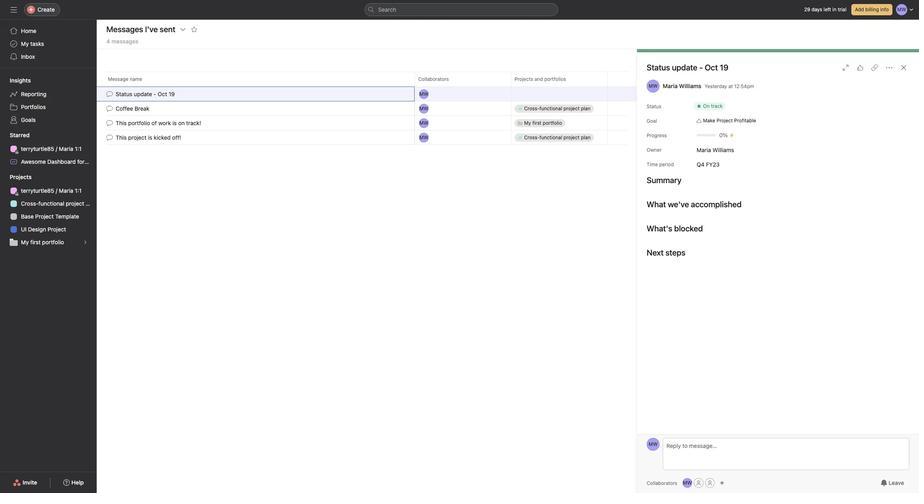 Task type: describe. For each thing, give the bounding box(es) containing it.
update inside conversation name for status update - oct 19 cell
[[134, 91, 152, 98]]

yesterday
[[705, 83, 727, 89]]

maria inside projects element
[[59, 187, 73, 194]]

4 messages
[[106, 38, 138, 45]]

this for this project is kicked off!
[[116, 134, 127, 141]]

name
[[130, 76, 142, 82]]

owner
[[647, 147, 662, 153]]

maria up q4
[[697, 146, 711, 153]]

maria williams yesterday at 12:54pm
[[663, 83, 754, 89]]

coffee break row
[[97, 101, 637, 117]]

this project is kicked off!
[[116, 134, 181, 141]]

0 vertical spatial oct
[[705, 63, 718, 72]]

my for my tasks
[[21, 40, 29, 47]]

portfolios link
[[5, 101, 92, 114]]

track
[[711, 103, 723, 109]]

1:1 for for
[[75, 145, 82, 152]]

info
[[880, 6, 889, 12]]

create button
[[24, 3, 60, 16]]

add or remove collaborators image
[[720, 481, 725, 486]]

project down base project template
[[48, 226, 66, 233]]

portfolios
[[21, 104, 46, 110]]

my tasks
[[21, 40, 44, 47]]

project up '0%' on the top of page
[[717, 118, 733, 124]]

29 days left in trial
[[804, 6, 847, 12]]

0 vertical spatial status update - oct 19
[[647, 63, 729, 72]]

message name column header
[[106, 72, 417, 87]]

0 horizontal spatial mw button
[[647, 438, 660, 451]]

reporting
[[21, 91, 46, 98]]

break
[[135, 105, 149, 112]]

make project profitable link
[[693, 117, 759, 125]]

make
[[703, 118, 715, 124]]

add
[[855, 6, 864, 12]]

goals
[[21, 116, 36, 123]]

work
[[158, 120, 171, 127]]

project inside conversation name for this project is kicked off! cell
[[128, 134, 146, 141]]

portfolios
[[544, 76, 566, 82]]

search
[[378, 6, 396, 13]]

what we've accomplished
[[647, 200, 742, 209]]

on track
[[703, 103, 723, 109]]

off!
[[172, 134, 181, 141]]

q4 fy23
[[697, 161, 720, 168]]

projects and portfolios
[[515, 76, 566, 82]]

cross-functional project plan link
[[5, 197, 97, 210]]

time period
[[647, 162, 674, 168]]

0 vertical spatial status
[[647, 63, 670, 72]]

base project template
[[21, 213, 79, 220]]

global element
[[0, 20, 97, 68]]

in
[[833, 6, 837, 12]]

this portfolio of work is on track!
[[116, 120, 201, 127]]

/ for functional
[[56, 187, 57, 194]]

cell for is
[[511, 116, 608, 131]]

base
[[21, 213, 34, 220]]

starred element
[[0, 128, 118, 170]]

this portfolio of work is on track! row
[[97, 115, 637, 131]]

conversation name for this project is kicked off! cell
[[97, 130, 415, 145]]

coffee
[[116, 105, 133, 112]]

projects for projects and portfolios
[[515, 76, 533, 82]]

functional
[[38, 200, 64, 207]]

search button
[[364, 3, 558, 16]]

design
[[28, 226, 46, 233]]

cell for 19
[[511, 87, 608, 102]]

terryturtle85 for awesome
[[21, 145, 54, 152]]

4 messages button
[[106, 38, 138, 49]]

my first portfolio link
[[5, 236, 92, 249]]

project inside 'starred' element
[[99, 158, 118, 165]]

search list box
[[364, 3, 558, 16]]

inbox link
[[5, 50, 92, 63]]

profitable
[[734, 118, 756, 124]]

coffee break
[[116, 105, 149, 112]]

base project template link
[[5, 210, 92, 223]]

29
[[804, 6, 810, 12]]

on
[[178, 120, 185, 127]]

maria inside 'starred' element
[[59, 145, 73, 152]]

fy23
[[706, 161, 720, 168]]

maria down status update - oct 19 link
[[663, 83, 678, 89]]

message
[[108, 76, 128, 82]]

1 vertical spatial mw
[[649, 442, 658, 448]]

i've sent
[[145, 25, 175, 34]]

0%
[[719, 132, 728, 139]]

status update - oct 19 link
[[647, 63, 729, 72]]

12:54pm
[[734, 83, 754, 89]]

goals link
[[5, 114, 92, 127]]

terryturtle85 / maria 1:1 link for dashboard
[[5, 143, 92, 156]]

awesome dashboard for new project link
[[5, 156, 118, 168]]

1:1 for project
[[75, 187, 82, 194]]

insights element
[[0, 73, 97, 128]]

of
[[152, 120, 157, 127]]

messages i've sent
[[106, 25, 175, 34]]

left
[[824, 6, 831, 12]]

add billing info button
[[851, 4, 893, 15]]

messages
[[106, 25, 143, 34]]

home link
[[5, 25, 92, 37]]

portfolio inside cell
[[128, 120, 150, 127]]

insights button
[[0, 77, 31, 85]]

billing
[[865, 6, 879, 12]]

reporting link
[[5, 88, 92, 101]]

terryturtle85 / maria 1:1 for functional
[[21, 187, 82, 194]]

ui design project link
[[5, 223, 92, 236]]

days
[[812, 6, 822, 12]]

projects element
[[0, 170, 97, 251]]

projects button
[[0, 173, 32, 181]]

ui design project
[[21, 226, 66, 233]]

on
[[703, 103, 710, 109]]

make project profitable
[[703, 118, 756, 124]]

project inside cross-functional project plan link
[[66, 200, 84, 207]]

williams for maria williams
[[713, 146, 734, 153]]

2 vertical spatial mw
[[683, 480, 692, 486]]

goal
[[647, 118, 657, 124]]

collaborators column header
[[415, 72, 513, 87]]

first
[[30, 239, 41, 246]]

project up ui design project
[[35, 213, 54, 220]]

my for my first portfolio
[[21, 239, 29, 246]]

0 vertical spatial mw
[[649, 83, 658, 89]]

conversation name for this portfolio of work is on track! cell
[[97, 116, 415, 131]]



Task type: vqa. For each thing, say whether or not it's contained in the screenshot.
are
no



Task type: locate. For each thing, give the bounding box(es) containing it.
terryturtle85 up cross-
[[21, 187, 54, 194]]

1 horizontal spatial collaborators
[[647, 481, 677, 487]]

projects and portfolios column header
[[511, 72, 610, 87]]

1 vertical spatial 19
[[169, 91, 175, 98]]

2 this from the top
[[116, 134, 127, 141]]

oct
[[705, 63, 718, 72], [158, 91, 167, 98]]

my
[[21, 40, 29, 47], [21, 239, 29, 246]]

1 terryturtle85 from the top
[[21, 145, 54, 152]]

add to starred image
[[191, 26, 197, 33]]

1 terryturtle85 / maria 1:1 link from the top
[[5, 143, 92, 156]]

1 vertical spatial update
[[134, 91, 152, 98]]

collaborators inside column header
[[418, 76, 449, 82]]

more actions image
[[886, 64, 893, 71]]

1 vertical spatial this
[[116, 134, 127, 141]]

conversation name for status update - oct 19 cell
[[97, 87, 415, 102]]

0 likes. click to like this task image
[[857, 64, 864, 71]]

/
[[56, 145, 57, 152], [56, 187, 57, 194]]

maria williams link
[[663, 83, 701, 89]]

status
[[647, 63, 670, 72], [116, 91, 132, 98], [647, 104, 661, 110]]

this for this portfolio of work is on track!
[[116, 120, 127, 127]]

status update - oct 19 up maria williams link
[[647, 63, 729, 72]]

1 vertical spatial collaborators
[[647, 481, 677, 487]]

1 horizontal spatial mw button
[[683, 479, 692, 488]]

status update - oct 19 row
[[97, 86, 637, 102]]

0 vertical spatial mw button
[[647, 438, 660, 451]]

maria williams
[[697, 146, 734, 153]]

status update - oct 19 inside cell
[[116, 91, 175, 98]]

cross-
[[21, 200, 38, 207]]

status update - oct 19
[[647, 63, 729, 72], [116, 91, 175, 98]]

1 my from the top
[[21, 40, 29, 47]]

/ up cross-functional project plan
[[56, 187, 57, 194]]

1 vertical spatial /
[[56, 187, 57, 194]]

next steps
[[647, 248, 686, 257]]

track!
[[186, 120, 201, 127]]

actions image
[[180, 26, 186, 33]]

maria
[[663, 83, 678, 89], [59, 145, 73, 152], [697, 146, 711, 153], [59, 187, 73, 194]]

row
[[97, 72, 637, 87], [106, 86, 627, 87]]

0 vertical spatial collaborators
[[418, 76, 449, 82]]

2 my from the top
[[21, 239, 29, 246]]

0 vertical spatial my
[[21, 40, 29, 47]]

terryturtle85
[[21, 145, 54, 152], [21, 187, 54, 194]]

maria up cross-functional project plan
[[59, 187, 73, 194]]

projects
[[515, 76, 533, 82], [10, 174, 32, 181]]

1 vertical spatial my
[[21, 239, 29, 246]]

0 horizontal spatial -
[[154, 91, 156, 98]]

terryturtle85 / maria 1:1 inside 'starred' element
[[21, 145, 82, 152]]

0 vertical spatial project
[[128, 134, 146, 141]]

ui
[[21, 226, 27, 233]]

williams down status update - oct 19 link
[[679, 83, 701, 89]]

0 vertical spatial projects
[[515, 76, 533, 82]]

project right new
[[99, 158, 118, 165]]

0 vertical spatial this
[[116, 120, 127, 127]]

project
[[128, 134, 146, 141], [66, 200, 84, 207]]

1 horizontal spatial is
[[172, 120, 177, 127]]

trial
[[838, 6, 847, 12]]

my tasks link
[[5, 37, 92, 50]]

oct inside conversation name for status update - oct 19 cell
[[158, 91, 167, 98]]

4 cell from the top
[[511, 130, 608, 145]]

q4
[[697, 161, 705, 168]]

status up 'goal'
[[647, 104, 661, 110]]

terryturtle85 / maria 1:1 link inside projects element
[[5, 185, 92, 197]]

kicked
[[154, 134, 171, 141]]

see details, my first portfolio image
[[83, 240, 88, 245]]

0 horizontal spatial collaborators
[[418, 76, 449, 82]]

this inside cell
[[116, 134, 127, 141]]

0 vertical spatial 1:1
[[75, 145, 82, 152]]

is left on
[[172, 120, 177, 127]]

close this status update image
[[901, 64, 907, 71]]

0 horizontal spatial is
[[148, 134, 152, 141]]

0 vertical spatial is
[[172, 120, 177, 127]]

2 terryturtle85 / maria 1:1 link from the top
[[5, 185, 92, 197]]

this inside cell
[[116, 120, 127, 127]]

cell
[[511, 87, 608, 102], [511, 101, 608, 116], [511, 116, 608, 131], [511, 130, 608, 145]]

terryturtle85 / maria 1:1 link inside 'starred' element
[[5, 143, 92, 156]]

1 cell from the top
[[511, 87, 608, 102]]

0 vertical spatial update
[[672, 63, 698, 72]]

0 vertical spatial terryturtle85
[[21, 145, 54, 152]]

my first portfolio
[[21, 239, 64, 246]]

update
[[672, 63, 698, 72], [134, 91, 152, 98]]

mw
[[649, 83, 658, 89], [649, 442, 658, 448], [683, 480, 692, 486]]

inbox
[[21, 53, 35, 60]]

0 horizontal spatial oct
[[158, 91, 167, 98]]

copy link image
[[872, 64, 878, 71]]

projects left "and"
[[515, 76, 533, 82]]

1 horizontal spatial project
[[128, 134, 146, 141]]

projects inside 'projects and portfolios' column header
[[515, 76, 533, 82]]

3 cell from the top
[[511, 116, 608, 131]]

what
[[647, 200, 666, 209]]

1 vertical spatial status
[[116, 91, 132, 98]]

1 horizontal spatial portfolio
[[128, 120, 150, 127]]

1:1 up cross-functional project plan
[[75, 187, 82, 194]]

1 horizontal spatial projects
[[515, 76, 533, 82]]

insights
[[10, 77, 31, 84]]

1 1:1 from the top
[[75, 145, 82, 152]]

progress
[[647, 133, 667, 139]]

help
[[71, 480, 84, 486]]

williams down '0%' on the top of page
[[713, 146, 734, 153]]

0 horizontal spatial project
[[66, 200, 84, 207]]

my left tasks
[[21, 40, 29, 47]]

we've accomplished
[[668, 200, 742, 209]]

terryturtle85 / maria 1:1 link up dashboard
[[5, 143, 92, 156]]

1 this from the top
[[116, 120, 127, 127]]

1 vertical spatial williams
[[713, 146, 734, 153]]

cell inside this portfolio of work is on track! row
[[511, 116, 608, 131]]

terryturtle85 inside projects element
[[21, 187, 54, 194]]

this project is kicked off! row
[[97, 130, 637, 146]]

19 inside cell
[[169, 91, 175, 98]]

portfolio down ui design project link
[[42, 239, 64, 246]]

oct up the work
[[158, 91, 167, 98]]

for
[[77, 158, 84, 165]]

1 vertical spatial status update - oct 19
[[116, 91, 175, 98]]

status update - oct 19 up break at the left
[[116, 91, 175, 98]]

1 vertical spatial oct
[[158, 91, 167, 98]]

1:1 inside 'starred' element
[[75, 145, 82, 152]]

1:1 up for
[[75, 145, 82, 152]]

0 vertical spatial -
[[699, 63, 703, 72]]

period
[[659, 162, 674, 168]]

is inside cell
[[148, 134, 152, 141]]

1 / from the top
[[56, 145, 57, 152]]

0 horizontal spatial portfolio
[[42, 239, 64, 246]]

project
[[717, 118, 733, 124], [99, 158, 118, 165], [35, 213, 54, 220], [48, 226, 66, 233]]

cell inside this project is kicked off! row
[[511, 130, 608, 145]]

/ up dashboard
[[56, 145, 57, 152]]

- up maria williams yesterday at 12:54pm
[[699, 63, 703, 72]]

terryturtle85 for cross-
[[21, 187, 54, 194]]

0 horizontal spatial update
[[134, 91, 152, 98]]

status up maria williams link
[[647, 63, 670, 72]]

my inside projects element
[[21, 239, 29, 246]]

/ inside 'starred' element
[[56, 145, 57, 152]]

1 vertical spatial terryturtle85
[[21, 187, 54, 194]]

portfolio down break at the left
[[128, 120, 150, 127]]

invite
[[23, 480, 37, 486]]

0 vertical spatial 19
[[720, 63, 729, 72]]

1 horizontal spatial -
[[699, 63, 703, 72]]

williams
[[679, 83, 701, 89], [713, 146, 734, 153]]

portfolio inside projects element
[[42, 239, 64, 246]]

plan
[[86, 200, 97, 207]]

home
[[21, 27, 36, 34]]

cell inside coffee break row
[[511, 101, 608, 116]]

terryturtle85 / maria 1:1 up functional
[[21, 187, 82, 194]]

- up the of
[[154, 91, 156, 98]]

awesome
[[21, 158, 46, 165]]

project up template
[[66, 200, 84, 207]]

full screen image
[[843, 64, 849, 71]]

add billing info
[[855, 6, 889, 12]]

1 horizontal spatial oct
[[705, 63, 718, 72]]

- inside cell
[[154, 91, 156, 98]]

update up break at the left
[[134, 91, 152, 98]]

2 cell from the top
[[511, 101, 608, 116]]

invite button
[[8, 476, 42, 490]]

/ for dashboard
[[56, 145, 57, 152]]

status up coffee
[[116, 91, 132, 98]]

message name
[[108, 76, 142, 82]]

1 horizontal spatial williams
[[713, 146, 734, 153]]

1 vertical spatial terryturtle85 / maria 1:1
[[21, 187, 82, 194]]

0 vertical spatial terryturtle85 / maria 1:1 link
[[5, 143, 92, 156]]

at
[[729, 83, 733, 89]]

2 terryturtle85 / maria 1:1 from the top
[[21, 187, 82, 194]]

19 up at
[[720, 63, 729, 72]]

cell for off!
[[511, 130, 608, 145]]

terryturtle85 / maria 1:1
[[21, 145, 82, 152], [21, 187, 82, 194]]

maria up the awesome dashboard for new project
[[59, 145, 73, 152]]

0 horizontal spatial 19
[[169, 91, 175, 98]]

williams for maria williams yesterday at 12:54pm
[[679, 83, 701, 89]]

tasks
[[30, 40, 44, 47]]

0 vertical spatial /
[[56, 145, 57, 152]]

1 terryturtle85 / maria 1:1 from the top
[[21, 145, 82, 152]]

2 1:1 from the top
[[75, 187, 82, 194]]

hide sidebar image
[[10, 6, 17, 13]]

tree grid
[[97, 86, 637, 146]]

1 horizontal spatial 19
[[720, 63, 729, 72]]

1 vertical spatial projects
[[10, 174, 32, 181]]

1 vertical spatial project
[[66, 200, 84, 207]]

and
[[535, 76, 543, 82]]

conversation name for coffee break cell
[[97, 101, 415, 116]]

status inside cell
[[116, 91, 132, 98]]

1 vertical spatial is
[[148, 134, 152, 141]]

project left kicked
[[128, 134, 146, 141]]

0 horizontal spatial williams
[[679, 83, 701, 89]]

0 vertical spatial portfolio
[[128, 120, 150, 127]]

terryturtle85 inside 'starred' element
[[21, 145, 54, 152]]

4
[[106, 38, 110, 45]]

projects for projects
[[10, 174, 32, 181]]

what's blocked
[[647, 224, 703, 233]]

collaborators
[[418, 76, 449, 82], [647, 481, 677, 487]]

2 / from the top
[[56, 187, 57, 194]]

my left first
[[21, 239, 29, 246]]

/ inside projects element
[[56, 187, 57, 194]]

messages
[[112, 38, 138, 45]]

1 vertical spatial -
[[154, 91, 156, 98]]

1 vertical spatial terryturtle85 / maria 1:1 link
[[5, 185, 92, 197]]

1 vertical spatial mw button
[[683, 479, 692, 488]]

1:1
[[75, 145, 82, 152], [75, 187, 82, 194]]

1 vertical spatial 1:1
[[75, 187, 82, 194]]

terryturtle85 / maria 1:1 for dashboard
[[21, 145, 82, 152]]

1 vertical spatial portfolio
[[42, 239, 64, 246]]

0 horizontal spatial status update - oct 19
[[116, 91, 175, 98]]

terryturtle85 up 'awesome' in the left top of the page
[[21, 145, 54, 152]]

cell inside status update - oct 19 row
[[511, 87, 608, 102]]

0 vertical spatial terryturtle85 / maria 1:1
[[21, 145, 82, 152]]

projects down 'awesome' in the left top of the page
[[10, 174, 32, 181]]

1 horizontal spatial status update - oct 19
[[647, 63, 729, 72]]

starred
[[10, 132, 30, 139]]

time
[[647, 162, 658, 168]]

0 horizontal spatial projects
[[10, 174, 32, 181]]

1 horizontal spatial update
[[672, 63, 698, 72]]

2 terryturtle85 from the top
[[21, 187, 54, 194]]

update up maria williams link
[[672, 63, 698, 72]]

0 vertical spatial williams
[[679, 83, 701, 89]]

portfolio
[[128, 120, 150, 127], [42, 239, 64, 246]]

terryturtle85 / maria 1:1 up awesome dashboard for new project link
[[21, 145, 82, 152]]

cross-functional project plan
[[21, 200, 97, 207]]

dashboard
[[47, 158, 76, 165]]

starred button
[[0, 131, 30, 139]]

this
[[116, 120, 127, 127], [116, 134, 127, 141]]

oct up maria williams yesterday at 12:54pm
[[705, 63, 718, 72]]

tree grid containing status update - oct 19
[[97, 86, 637, 146]]

terryturtle85 / maria 1:1 link
[[5, 143, 92, 156], [5, 185, 92, 197]]

2 vertical spatial status
[[647, 104, 661, 110]]

row containing message name
[[97, 72, 637, 87]]

mw button
[[647, 438, 660, 451], [683, 479, 692, 488]]

projects inside projects dropdown button
[[10, 174, 32, 181]]

new
[[86, 158, 98, 165]]

is left kicked
[[148, 134, 152, 141]]

leave
[[889, 480, 904, 487]]

19 up the work
[[169, 91, 175, 98]]

terryturtle85 / maria 1:1 inside projects element
[[21, 187, 82, 194]]

is inside cell
[[172, 120, 177, 127]]

awesome dashboard for new project
[[21, 158, 118, 165]]

my inside "link"
[[21, 40, 29, 47]]

template
[[55, 213, 79, 220]]

help button
[[58, 476, 89, 490]]

terryturtle85 / maria 1:1 link up functional
[[5, 185, 92, 197]]

terryturtle85 / maria 1:1 link for functional
[[5, 185, 92, 197]]

1:1 inside projects element
[[75, 187, 82, 194]]



